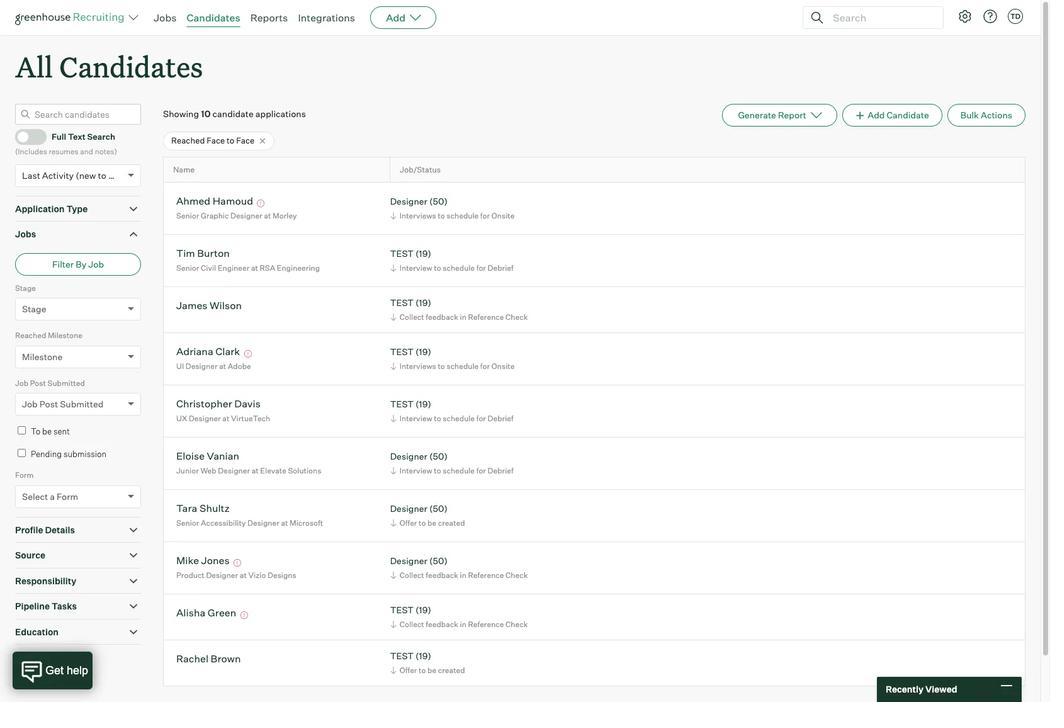 Task type: locate. For each thing, give the bounding box(es) containing it.
mike jones has been in reference check for more than 10 days image
[[232, 560, 243, 567]]

to inside designer (50) interviews to schedule for onsite
[[438, 211, 445, 220]]

2 vertical spatial collect feedback in reference check link
[[389, 619, 531, 631]]

2 vertical spatial check
[[506, 620, 528, 629]]

(50) for designer (50) interviews to schedule for onsite
[[430, 196, 448, 207]]

reset filters button
[[15, 652, 91, 675]]

0 vertical spatial offer to be created link
[[389, 517, 469, 529]]

reached down stage "element"
[[15, 331, 46, 340]]

to inside designer (50) offer to be created
[[419, 518, 426, 528]]

to inside test (19) interviews to schedule for onsite
[[438, 362, 445, 371]]

2 in from the top
[[460, 571, 467, 580]]

offer inside designer (50) offer to be created
[[400, 518, 417, 528]]

add for add
[[386, 11, 406, 24]]

candidates right "jobs" link
[[187, 11, 240, 24]]

integrations link
[[298, 11, 355, 24]]

0 vertical spatial stage
[[15, 283, 36, 293]]

1 horizontal spatial reached
[[171, 136, 205, 146]]

to inside designer (50) interview to schedule for debrief
[[434, 466, 441, 476]]

0 horizontal spatial add
[[386, 11, 406, 24]]

reference inside designer (50) collect feedback in reference check
[[468, 571, 504, 580]]

at down the christopher davis link
[[223, 414, 230, 423]]

christopher davis ux designer at virtuetech
[[176, 398, 270, 423]]

2 interview to schedule for debrief link from the top
[[389, 413, 517, 425]]

schedule for burton
[[443, 263, 475, 273]]

interview inside designer (50) interview to schedule for debrief
[[400, 466, 433, 476]]

designer down designer (50) offer to be created on the bottom left of the page
[[390, 556, 428, 567]]

elevate
[[260, 466, 287, 476]]

0 horizontal spatial form
[[15, 471, 34, 480]]

0 vertical spatial senior
[[176, 211, 199, 220]]

reached for reached milestone
[[15, 331, 46, 340]]

in for 3rd 'collect feedback in reference check' link from the top
[[460, 620, 467, 629]]

2 feedback from the top
[[426, 571, 459, 580]]

1 test (19) collect feedback in reference check from the top
[[390, 298, 528, 322]]

0 vertical spatial collect feedback in reference check link
[[389, 311, 531, 323]]

0 vertical spatial interviews to schedule for onsite link
[[389, 210, 518, 222]]

designer inside 'eloise vanian junior web designer at elevate solutions'
[[218, 466, 250, 476]]

1 vertical spatial offer
[[400, 666, 417, 675]]

job
[[88, 259, 104, 269], [15, 378, 28, 388], [22, 399, 38, 410]]

reached milestone
[[15, 331, 83, 340]]

0 vertical spatial reference
[[468, 312, 504, 322]]

To be sent checkbox
[[18, 427, 26, 435]]

interview to schedule for debrief link up designer (50) interview to schedule for debrief
[[389, 413, 517, 425]]

3 in from the top
[[460, 620, 467, 629]]

at down mike jones has been in reference check for more than 10 days 'image'
[[240, 571, 247, 580]]

designs
[[268, 571, 297, 580]]

0 vertical spatial test (19) collect feedback in reference check
[[390, 298, 528, 322]]

(50) inside designer (50) offer to be created
[[430, 504, 448, 514]]

ahmed hamoud has been in onsite for more than 21 days image
[[255, 200, 267, 208]]

source
[[15, 550, 45, 561]]

form right a
[[57, 491, 78, 502]]

jobs down application
[[15, 229, 36, 240]]

(50) down designer (50) offer to be created on the bottom left of the page
[[430, 556, 448, 567]]

interviews inside designer (50) interviews to schedule for onsite
[[400, 211, 437, 220]]

4 (50) from the top
[[430, 556, 448, 567]]

post up to be sent
[[40, 399, 58, 410]]

submission
[[64, 449, 106, 459]]

senior down the ahmed
[[176, 211, 199, 220]]

1 vertical spatial reference
[[468, 571, 504, 580]]

2 interview from the top
[[400, 414, 433, 423]]

for for davis
[[477, 414, 486, 423]]

0 vertical spatial in
[[460, 312, 467, 322]]

test (19) interview to schedule for debrief up designer (50) interview to schedule for debrief
[[390, 399, 514, 423]]

1 vertical spatial collect feedback in reference check link
[[389, 570, 531, 581]]

for
[[481, 211, 490, 220], [477, 263, 486, 273], [481, 362, 490, 371], [477, 414, 486, 423], [477, 466, 486, 476]]

collect inside designer (50) collect feedback in reference check
[[400, 571, 424, 580]]

onsite
[[492, 211, 515, 220], [492, 362, 515, 371]]

1 test from the top
[[390, 249, 414, 259]]

interviews
[[400, 211, 437, 220], [400, 362, 437, 371]]

at inside "tara shultz senior accessibility designer at microsoft"
[[281, 518, 288, 528]]

sent
[[53, 427, 70, 437]]

senior graphic designer at morley
[[176, 211, 297, 220]]

test (19) collect feedback in reference check down designer (50) collect feedback in reference check
[[390, 605, 528, 629]]

0 vertical spatial interviews
[[400, 211, 437, 220]]

3 senior from the top
[[176, 518, 199, 528]]

offer to be created link for (50)
[[389, 517, 469, 529]]

2 vertical spatial be
[[428, 666, 437, 675]]

collect
[[400, 312, 424, 322], [400, 571, 424, 580], [400, 620, 424, 629]]

test inside test (19) interviews to schedule for onsite
[[390, 347, 414, 358]]

test (19) interview to schedule for debrief for burton
[[390, 249, 514, 273]]

candidates link
[[187, 11, 240, 24]]

1 feedback from the top
[[426, 312, 459, 322]]

0 vertical spatial interview to schedule for debrief link
[[389, 262, 517, 274]]

2 interviews from the top
[[400, 362, 437, 371]]

reached down showing
[[171, 136, 205, 146]]

2 vertical spatial collect
[[400, 620, 424, 629]]

3 collect from the top
[[400, 620, 424, 629]]

to
[[31, 427, 40, 437]]

1 check from the top
[[506, 312, 528, 322]]

(50) up designer (50) offer to be created on the bottom left of the page
[[430, 451, 448, 462]]

2 offer to be created link from the top
[[389, 665, 469, 677]]

created inside designer (50) offer to be created
[[438, 518, 465, 528]]

0 vertical spatial interview
[[400, 263, 433, 273]]

senior inside "tara shultz senior accessibility designer at microsoft"
[[176, 518, 199, 528]]

test (19) interview to schedule for debrief down designer (50) interviews to schedule for onsite on the top of page
[[390, 249, 514, 273]]

0 vertical spatial collect
[[400, 312, 424, 322]]

in for 1st 'collect feedback in reference check' link
[[460, 312, 467, 322]]

1 vertical spatial jobs
[[15, 229, 36, 240]]

offer inside test (19) offer to be created
[[400, 666, 417, 675]]

0 horizontal spatial reached
[[15, 331, 46, 340]]

2 test from the top
[[390, 298, 414, 308]]

generate
[[739, 110, 777, 120]]

1 vertical spatial reached
[[15, 331, 46, 340]]

1 vertical spatial interviews to schedule for onsite link
[[389, 360, 518, 372]]

text
[[68, 132, 86, 142]]

pending submission
[[31, 449, 106, 459]]

1 vertical spatial add
[[868, 110, 885, 120]]

5 test from the top
[[390, 605, 414, 616]]

integrations
[[298, 11, 355, 24]]

1 vertical spatial senior
[[176, 263, 199, 273]]

recently viewed
[[886, 684, 958, 695]]

(50) inside designer (50) interview to schedule for debrief
[[430, 451, 448, 462]]

2 vertical spatial senior
[[176, 518, 199, 528]]

1 vertical spatial submitted
[[60, 399, 104, 410]]

interview to schedule for debrief link down designer (50) interviews to schedule for onsite on the top of page
[[389, 262, 517, 274]]

filter by job
[[52, 259, 104, 269]]

3 (50) from the top
[[430, 504, 448, 514]]

td button
[[1009, 9, 1024, 24]]

alisha green
[[176, 607, 236, 620]]

0 horizontal spatial face
[[207, 136, 225, 146]]

rsa
[[260, 263, 276, 273]]

0 vertical spatial post
[[30, 378, 46, 388]]

collect up test (19) interviews to schedule for onsite at left
[[400, 312, 424, 322]]

(50) for designer (50) offer to be created
[[430, 504, 448, 514]]

0 vertical spatial job post submitted
[[15, 378, 85, 388]]

designer down vanian
[[218, 466, 250, 476]]

designer right the accessibility
[[248, 518, 280, 528]]

2 vertical spatial interview to schedule for debrief link
[[389, 465, 517, 477]]

and
[[80, 147, 93, 156]]

full text search (includes resumes and notes)
[[15, 132, 117, 156]]

designer inside designer (50) collect feedback in reference check
[[390, 556, 428, 567]]

1 vertical spatial interview to schedule for debrief link
[[389, 413, 517, 425]]

2 collect from the top
[[400, 571, 424, 580]]

1 vertical spatial collect
[[400, 571, 424, 580]]

candidate
[[887, 110, 930, 120]]

0 vertical spatial check
[[506, 312, 528, 322]]

1 onsite from the top
[[492, 211, 515, 220]]

2 vertical spatial interview
[[400, 466, 433, 476]]

0 vertical spatial created
[[438, 518, 465, 528]]

feedback down designer (50) offer to be created on the bottom left of the page
[[426, 571, 459, 580]]

1 horizontal spatial form
[[57, 491, 78, 502]]

adobe
[[228, 362, 251, 371]]

designer down jones
[[206, 571, 238, 580]]

add button
[[371, 6, 437, 29]]

1 test (19) interview to schedule for debrief from the top
[[390, 249, 514, 273]]

Search candidates field
[[15, 104, 141, 125]]

1 vertical spatial onsite
[[492, 362, 515, 371]]

feedback up test (19) offer to be created
[[426, 620, 459, 629]]

schedule inside designer (50) interview to schedule for debrief
[[443, 466, 475, 476]]

type
[[66, 203, 88, 214]]

candidates down "jobs" link
[[59, 48, 203, 85]]

(50) inside designer (50) interviews to schedule for onsite
[[430, 196, 448, 207]]

0 vertical spatial add
[[386, 11, 406, 24]]

(50) inside designer (50) collect feedback in reference check
[[430, 556, 448, 567]]

interview to schedule for debrief link for davis
[[389, 413, 517, 425]]

designer inside designer (50) interview to schedule for debrief
[[390, 451, 428, 462]]

collect for 1st 'collect feedback in reference check' link
[[400, 312, 424, 322]]

(50) for designer (50) collect feedback in reference check
[[430, 556, 448, 567]]

senior down tim on the top left
[[176, 263, 199, 273]]

created
[[438, 518, 465, 528], [438, 666, 465, 675]]

1 vertical spatial be
[[428, 518, 437, 528]]

0 vertical spatial onsite
[[492, 211, 515, 220]]

3 debrief from the top
[[488, 466, 514, 476]]

0 vertical spatial job
[[88, 259, 104, 269]]

notes)
[[95, 147, 117, 156]]

at left elevate
[[252, 466, 259, 476]]

4 (19) from the top
[[416, 399, 432, 410]]

1 collect from the top
[[400, 312, 424, 322]]

1 vertical spatial feedback
[[426, 571, 459, 580]]

debrief for christopher davis
[[488, 414, 514, 423]]

2 vertical spatial feedback
[[426, 620, 459, 629]]

milestone down stage "element"
[[48, 331, 83, 340]]

designer inside designer (50) interviews to schedule for onsite
[[390, 196, 428, 207]]

milestone down reached milestone
[[22, 351, 63, 362]]

be
[[42, 427, 52, 437], [428, 518, 437, 528], [428, 666, 437, 675]]

job post submitted down reached milestone element
[[15, 378, 85, 388]]

christopher
[[176, 398, 232, 410]]

1 vertical spatial interview
[[400, 414, 433, 423]]

for for vanian
[[477, 466, 486, 476]]

(50) down job/status
[[430, 196, 448, 207]]

job post submitted up the sent
[[22, 399, 104, 410]]

graphic
[[201, 211, 229, 220]]

add inside popup button
[[386, 11, 406, 24]]

1 debrief from the top
[[488, 263, 514, 273]]

2 vertical spatial reference
[[468, 620, 504, 629]]

1 vertical spatial offer to be created link
[[389, 665, 469, 677]]

3 check from the top
[[506, 620, 528, 629]]

0 vertical spatial submitted
[[48, 378, 85, 388]]

0 vertical spatial offer
[[400, 518, 417, 528]]

1 vertical spatial stage
[[22, 304, 46, 315]]

collect up test (19) offer to be created
[[400, 620, 424, 629]]

2 vertical spatial debrief
[[488, 466, 514, 476]]

senior inside tim burton senior civil engineer at rsa engineering
[[176, 263, 199, 273]]

1 vertical spatial test (19) collect feedback in reference check
[[390, 605, 528, 629]]

form element
[[15, 470, 141, 517]]

test for 1st 'collect feedback in reference check' link
[[390, 298, 414, 308]]

a
[[50, 491, 55, 502]]

feedback up test (19) interviews to schedule for onsite at left
[[426, 312, 459, 322]]

0 vertical spatial reached
[[171, 136, 205, 146]]

to for senior graphic designer at morley
[[438, 211, 445, 220]]

post up 'to'
[[30, 378, 46, 388]]

6 test from the top
[[390, 651, 414, 662]]

0 vertical spatial be
[[42, 427, 52, 437]]

designer down christopher at the left bottom of the page
[[189, 414, 221, 423]]

viewed
[[926, 684, 958, 695]]

activity
[[42, 170, 74, 181]]

in
[[460, 312, 467, 322], [460, 571, 467, 580], [460, 620, 467, 629]]

add candidate
[[868, 110, 930, 120]]

at left microsoft
[[281, 518, 288, 528]]

1 reference from the top
[[468, 312, 504, 322]]

test for 'interview to schedule for debrief' link related to burton
[[390, 249, 414, 259]]

(50) down designer (50) interview to schedule for debrief
[[430, 504, 448, 514]]

1 senior from the top
[[176, 211, 199, 220]]

interview to schedule for debrief link up designer (50) offer to be created on the bottom left of the page
[[389, 465, 517, 477]]

designer down designer (50) interview to schedule for debrief
[[390, 504, 428, 514]]

td
[[1011, 12, 1021, 21]]

2 vertical spatial in
[[460, 620, 467, 629]]

2 offer from the top
[[400, 666, 417, 675]]

test (19) collect feedback in reference check up test (19) interviews to schedule for onsite at left
[[390, 298, 528, 322]]

be inside designer (50) offer to be created
[[428, 518, 437, 528]]

be for test (19)
[[428, 666, 437, 675]]

Pending submission checkbox
[[18, 449, 26, 457]]

1 interview from the top
[[400, 263, 433, 273]]

face
[[207, 136, 225, 146], [236, 136, 255, 146]]

3 interview from the top
[[400, 466, 433, 476]]

1 vertical spatial post
[[40, 399, 58, 410]]

interviews inside test (19) interviews to schedule for onsite
[[400, 362, 437, 371]]

2 (19) from the top
[[416, 298, 432, 308]]

(19) inside test (19) interviews to schedule for onsite
[[416, 347, 432, 358]]

2 debrief from the top
[[488, 414, 514, 423]]

submitted up the sent
[[60, 399, 104, 410]]

in inside designer (50) collect feedback in reference check
[[460, 571, 467, 580]]

0 vertical spatial test (19) interview to schedule for debrief
[[390, 249, 514, 273]]

for inside test (19) interviews to schedule for onsite
[[481, 362, 490, 371]]

1 created from the top
[[438, 518, 465, 528]]

test inside test (19) offer to be created
[[390, 651, 414, 662]]

jobs left 'candidates' link in the top left of the page
[[154, 11, 177, 24]]

debrief for tim burton
[[488, 263, 514, 273]]

designer up designer (50) offer to be created on the bottom left of the page
[[390, 451, 428, 462]]

Search text field
[[830, 9, 932, 27]]

interview for christopher davis
[[400, 414, 433, 423]]

2 interviews to schedule for onsite link from the top
[[389, 360, 518, 372]]

wilson
[[210, 300, 242, 312]]

be inside test (19) offer to be created
[[428, 666, 437, 675]]

showing 10 candidate applications
[[163, 108, 306, 119]]

submitted down reached milestone element
[[48, 378, 85, 388]]

tim
[[176, 247, 195, 260]]

name
[[173, 165, 195, 174]]

offer to be created link for (19)
[[389, 665, 469, 677]]

senior down tara
[[176, 518, 199, 528]]

face down showing 10 candidate applications
[[236, 136, 255, 146]]

configure image
[[958, 9, 973, 24]]

interview for tim burton
[[400, 263, 433, 273]]

collect down designer (50) offer to be created on the bottom left of the page
[[400, 571, 424, 580]]

0 vertical spatial candidates
[[187, 11, 240, 24]]

at inside tim burton senior civil engineer at rsa engineering
[[251, 263, 258, 273]]

1 offer to be created link from the top
[[389, 517, 469, 529]]

interview
[[400, 263, 433, 273], [400, 414, 433, 423], [400, 466, 433, 476]]

job post submitted element
[[15, 377, 141, 425]]

1 vertical spatial check
[[506, 571, 528, 580]]

eloise vanian link
[[176, 450, 239, 465]]

for inside designer (50) interview to schedule for debrief
[[477, 466, 486, 476]]

at left rsa
[[251, 263, 258, 273]]

1 vertical spatial job post submitted
[[22, 399, 104, 410]]

1 offer from the top
[[400, 518, 417, 528]]

offer to be created link
[[389, 517, 469, 529], [389, 665, 469, 677]]

0 vertical spatial jobs
[[154, 11, 177, 24]]

test (19) interview to schedule for debrief
[[390, 249, 514, 273], [390, 399, 514, 423]]

1 interview to schedule for debrief link from the top
[[389, 262, 517, 274]]

test
[[390, 249, 414, 259], [390, 298, 414, 308], [390, 347, 414, 358], [390, 399, 414, 410], [390, 605, 414, 616], [390, 651, 414, 662]]

debrief
[[488, 263, 514, 273], [488, 414, 514, 423], [488, 466, 514, 476]]

milestone
[[48, 331, 83, 340], [22, 351, 63, 362]]

2 reference from the top
[[468, 571, 504, 580]]

application type
[[15, 203, 88, 214]]

created inside test (19) offer to be created
[[438, 666, 465, 675]]

collect feedback in reference check link
[[389, 311, 531, 323], [389, 570, 531, 581], [389, 619, 531, 631]]

profile details
[[15, 525, 75, 535]]

debrief inside designer (50) interview to schedule for debrief
[[488, 466, 514, 476]]

designer down job/status
[[390, 196, 428, 207]]

2 created from the top
[[438, 666, 465, 675]]

1 vertical spatial in
[[460, 571, 467, 580]]

3 test from the top
[[390, 347, 414, 358]]

tim burton senior civil engineer at rsa engineering
[[176, 247, 320, 273]]

2 check from the top
[[506, 571, 528, 580]]

2 senior from the top
[[176, 263, 199, 273]]

3 interview to schedule for debrief link from the top
[[389, 465, 517, 477]]

at
[[264, 211, 271, 220], [251, 263, 258, 273], [219, 362, 226, 371], [223, 414, 230, 423], [252, 466, 259, 476], [281, 518, 288, 528], [240, 571, 247, 580]]

bulk
[[961, 110, 980, 120]]

0 vertical spatial debrief
[[488, 263, 514, 273]]

2 test (19) interview to schedule for debrief from the top
[[390, 399, 514, 423]]

3 feedback from the top
[[426, 620, 459, 629]]

4 test from the top
[[390, 399, 414, 410]]

1 vertical spatial debrief
[[488, 414, 514, 423]]

candidate
[[213, 108, 254, 119]]

1 collect feedback in reference check link from the top
[[389, 311, 531, 323]]

1 vertical spatial test (19) interview to schedule for debrief
[[390, 399, 514, 423]]

2 onsite from the top
[[492, 362, 515, 371]]

6 (19) from the top
[[416, 651, 432, 662]]

3 (19) from the top
[[416, 347, 432, 358]]

2 (50) from the top
[[430, 451, 448, 462]]

tim burton link
[[176, 247, 230, 262]]

at down ahmed hamoud has been in onsite for more than 21 days icon
[[264, 211, 271, 220]]

reached face to face
[[171, 136, 255, 146]]

1 vertical spatial interviews
[[400, 362, 437, 371]]

offer for test
[[400, 666, 417, 675]]

1 horizontal spatial face
[[236, 136, 255, 146]]

onsite inside test (19) interviews to schedule for onsite
[[492, 362, 515, 371]]

1 in from the top
[[460, 312, 467, 322]]

face down 10
[[207, 136, 225, 146]]

onsite inside designer (50) interviews to schedule for onsite
[[492, 211, 515, 220]]

feedback inside designer (50) collect feedback in reference check
[[426, 571, 459, 580]]

interviews for adriana clark
[[400, 362, 437, 371]]

designer
[[390, 196, 428, 207], [231, 211, 263, 220], [186, 362, 218, 371], [189, 414, 221, 423], [390, 451, 428, 462], [218, 466, 250, 476], [390, 504, 428, 514], [248, 518, 280, 528], [390, 556, 428, 567], [206, 571, 238, 580]]

1 horizontal spatial add
[[868, 110, 885, 120]]

adriana clark has been in onsite for more than 21 days image
[[242, 351, 254, 358]]

1 (50) from the top
[[430, 196, 448, 207]]

jobs
[[154, 11, 177, 24], [15, 229, 36, 240]]

1 interviews from the top
[[400, 211, 437, 220]]

form down pending submission option
[[15, 471, 34, 480]]

add
[[386, 11, 406, 24], [868, 110, 885, 120]]

1 vertical spatial created
[[438, 666, 465, 675]]

for inside designer (50) interviews to schedule for onsite
[[481, 211, 490, 220]]

test (19) offer to be created
[[390, 651, 465, 675]]

1 interviews to schedule for onsite link from the top
[[389, 210, 518, 222]]

offer
[[400, 518, 417, 528], [400, 666, 417, 675]]

solutions
[[288, 466, 322, 476]]

0 vertical spatial feedback
[[426, 312, 459, 322]]



Task type: vqa. For each thing, say whether or not it's contained in the screenshot.


Task type: describe. For each thing, give the bounding box(es) containing it.
product designer at vizio designs
[[176, 571, 297, 580]]

microsoft
[[290, 518, 323, 528]]

alisha green link
[[176, 607, 236, 621]]

checkmark image
[[21, 132, 30, 141]]

ahmed
[[176, 195, 211, 208]]

tasks
[[52, 601, 77, 612]]

collect for 3rd 'collect feedback in reference check' link from the top
[[400, 620, 424, 629]]

schedule inside test (19) interviews to schedule for onsite
[[447, 362, 479, 371]]

reached milestone element
[[15, 330, 141, 377]]

offer for designer
[[400, 518, 417, 528]]

to for senior civil engineer at rsa engineering
[[434, 263, 441, 273]]

2 vertical spatial job
[[22, 399, 38, 410]]

virtuetech
[[231, 414, 270, 423]]

profile
[[15, 525, 43, 535]]

adriana clark
[[176, 346, 240, 358]]

old)
[[108, 170, 125, 181]]

resumes
[[49, 147, 79, 156]]

generate report
[[739, 110, 807, 120]]

ahmed hamoud link
[[176, 195, 253, 209]]

interview to schedule for debrief link for burton
[[389, 262, 517, 274]]

generate report button
[[723, 104, 838, 127]]

last activity (new to old) option
[[22, 170, 125, 181]]

all
[[15, 48, 53, 85]]

1 vertical spatial job
[[15, 378, 28, 388]]

to for senior accessibility designer at microsoft
[[419, 518, 426, 528]]

feedback for 1st 'collect feedback in reference check' link
[[426, 312, 459, 322]]

debrief for eloise vanian
[[488, 466, 514, 476]]

be for designer (50)
[[428, 518, 437, 528]]

interview for eloise vanian
[[400, 466, 433, 476]]

details
[[45, 525, 75, 535]]

last
[[22, 170, 40, 181]]

2 face from the left
[[236, 136, 255, 146]]

stage element
[[15, 282, 141, 330]]

rachel brown link
[[176, 653, 241, 667]]

jones
[[201, 555, 230, 567]]

ui designer at adobe
[[176, 362, 251, 371]]

0 vertical spatial form
[[15, 471, 34, 480]]

created for (19)
[[438, 666, 465, 675]]

engineering
[[277, 263, 320, 273]]

check inside designer (50) collect feedback in reference check
[[506, 571, 528, 580]]

designer down adriana clark link
[[186, 362, 218, 371]]

0 horizontal spatial jobs
[[15, 229, 36, 240]]

feedback for 2nd 'collect feedback in reference check' link from the bottom of the page
[[426, 571, 459, 580]]

1 vertical spatial form
[[57, 491, 78, 502]]

at inside the christopher davis ux designer at virtuetech
[[223, 414, 230, 423]]

to for ui designer at adobe
[[438, 362, 445, 371]]

to for junior web designer at elevate solutions
[[434, 466, 441, 476]]

(19) inside test (19) offer to be created
[[416, 651, 432, 662]]

schedule inside designer (50) interviews to schedule for onsite
[[447, 211, 479, 220]]

in for 2nd 'collect feedback in reference check' link from the bottom of the page
[[460, 571, 467, 580]]

interview to schedule for debrief link for vanian
[[389, 465, 517, 477]]

collect for 2nd 'collect feedback in reference check' link from the bottom of the page
[[400, 571, 424, 580]]

mike jones
[[176, 555, 230, 567]]

filter by job button
[[15, 253, 141, 276]]

interviews for ahmed hamoud
[[400, 211, 437, 220]]

5 (19) from the top
[[416, 605, 432, 616]]

eloise vanian junior web designer at elevate solutions
[[176, 450, 322, 476]]

bulk actions link
[[948, 104, 1026, 127]]

ux
[[176, 414, 187, 423]]

1 vertical spatial candidates
[[59, 48, 203, 85]]

filters
[[59, 658, 85, 669]]

(50) for designer (50) interview to schedule for debrief
[[430, 451, 448, 462]]

shultz
[[200, 502, 230, 515]]

designer inside the christopher davis ux designer at virtuetech
[[189, 414, 221, 423]]

schedule for davis
[[443, 414, 475, 423]]

reports
[[251, 11, 288, 24]]

james wilson
[[176, 300, 242, 312]]

filter
[[52, 259, 74, 269]]

interviews to schedule for onsite link for ahmed hamoud
[[389, 210, 518, 222]]

test for 'interview to schedule for debrief' link related to davis
[[390, 399, 414, 410]]

hamoud
[[213, 195, 253, 208]]

actions
[[982, 110, 1013, 120]]

web
[[201, 466, 217, 476]]

accessibility
[[201, 518, 246, 528]]

3 reference from the top
[[468, 620, 504, 629]]

3 collect feedback in reference check link from the top
[[389, 619, 531, 631]]

job/status
[[400, 165, 441, 174]]

10
[[201, 108, 211, 119]]

rachel
[[176, 653, 209, 666]]

tara
[[176, 502, 197, 515]]

christopher davis link
[[176, 398, 261, 412]]

test (19) interviews to schedule for onsite
[[390, 347, 515, 371]]

senior for tara
[[176, 518, 199, 528]]

designer inside designer (50) offer to be created
[[390, 504, 428, 514]]

1 vertical spatial milestone
[[22, 351, 63, 362]]

vanian
[[207, 450, 239, 463]]

ui
[[176, 362, 184, 371]]

test for (19)'s offer to be created link
[[390, 651, 414, 662]]

test (19) interview to schedule for debrief for davis
[[390, 399, 514, 423]]

onsite for ahmed hamoud
[[492, 211, 515, 220]]

to be sent
[[31, 427, 70, 437]]

select
[[22, 491, 48, 502]]

select a form
[[22, 491, 78, 502]]

feedback for 3rd 'collect feedback in reference check' link from the top
[[426, 620, 459, 629]]

reset
[[34, 658, 57, 669]]

at down the clark
[[219, 362, 226, 371]]

reset filters
[[34, 658, 85, 669]]

reports link
[[251, 11, 288, 24]]

product
[[176, 571, 205, 580]]

pipeline
[[15, 601, 50, 612]]

last activity (new to old)
[[22, 170, 125, 181]]

responsibility
[[15, 576, 76, 586]]

tara shultz senior accessibility designer at microsoft
[[176, 502, 323, 528]]

designer (50) interview to schedule for debrief
[[390, 451, 514, 476]]

interviews to schedule for onsite link for adriana clark
[[389, 360, 518, 372]]

add for add candidate
[[868, 110, 885, 120]]

designer inside "tara shultz senior accessibility designer at microsoft"
[[248, 518, 280, 528]]

to for ux designer at virtuetech
[[434, 414, 441, 423]]

recently
[[886, 684, 924, 695]]

created for (50)
[[438, 518, 465, 528]]

civil
[[201, 263, 216, 273]]

full
[[52, 132, 66, 142]]

1 horizontal spatial jobs
[[154, 11, 177, 24]]

add candidate link
[[843, 104, 943, 127]]

eloise
[[176, 450, 205, 463]]

report
[[779, 110, 807, 120]]

job inside button
[[88, 259, 104, 269]]

2 test (19) collect feedback in reference check from the top
[[390, 605, 528, 629]]

jobs link
[[154, 11, 177, 24]]

2 collect feedback in reference check link from the top
[[389, 570, 531, 581]]

showing
[[163, 108, 199, 119]]

to inside test (19) offer to be created
[[419, 666, 426, 675]]

ahmed hamoud
[[176, 195, 253, 208]]

alisha green has been in reference check for more than 10 days image
[[239, 612, 250, 620]]

alisha
[[176, 607, 206, 620]]

candidate reports are now available! apply filters and select "view in app" element
[[723, 104, 838, 127]]

reached for reached face to face
[[171, 136, 205, 146]]

onsite for adriana clark
[[492, 362, 515, 371]]

pipeline tasks
[[15, 601, 77, 612]]

clark
[[216, 346, 240, 358]]

1 (19) from the top
[[416, 249, 432, 259]]

application
[[15, 203, 65, 214]]

by
[[76, 259, 86, 269]]

designer down ahmed hamoud has been in onsite for more than 21 days icon
[[231, 211, 263, 220]]

education
[[15, 627, 59, 637]]

junior
[[176, 466, 199, 476]]

0 vertical spatial milestone
[[48, 331, 83, 340]]

test for interviews to schedule for onsite link related to adriana clark
[[390, 347, 414, 358]]

designer (50) collect feedback in reference check
[[390, 556, 528, 580]]

test for 3rd 'collect feedback in reference check' link from the top
[[390, 605, 414, 616]]

for for burton
[[477, 263, 486, 273]]

senior for tim
[[176, 263, 199, 273]]

morley
[[273, 211, 297, 220]]

at inside 'eloise vanian junior web designer at elevate solutions'
[[252, 466, 259, 476]]

engineer
[[218, 263, 250, 273]]

greenhouse recruiting image
[[15, 10, 129, 25]]

1 face from the left
[[207, 136, 225, 146]]

applications
[[256, 108, 306, 119]]

schedule for vanian
[[443, 466, 475, 476]]



